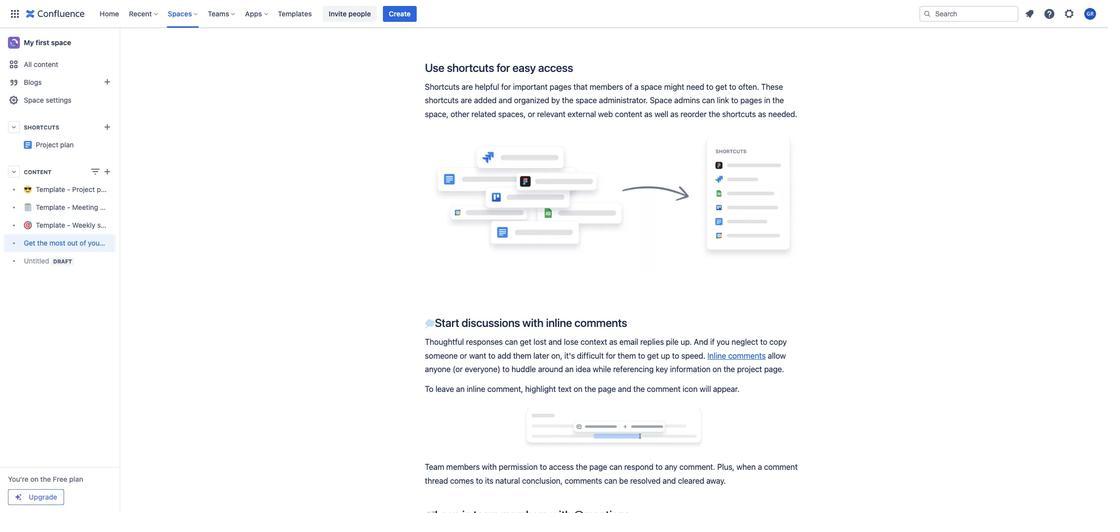 Task type: locate. For each thing, give the bounding box(es) containing it.
1 vertical spatial a
[[758, 463, 763, 472]]

everyone)
[[465, 365, 501, 374]]

2 - from the top
[[67, 204, 70, 212]]

information
[[671, 365, 711, 374]]

invite people
[[329, 9, 371, 18]]

1 vertical spatial for
[[502, 83, 511, 91]]

the
[[562, 96, 574, 105], [773, 96, 785, 105], [709, 110, 721, 119], [37, 239, 48, 248], [724, 365, 736, 374], [585, 385, 597, 394], [634, 385, 645, 394], [576, 463, 588, 472], [40, 476, 51, 484]]

0 vertical spatial -
[[67, 186, 70, 194]]

1 horizontal spatial on
[[574, 385, 583, 394]]

thoughtful
[[425, 338, 464, 347]]

access up conclusion,
[[549, 463, 574, 472]]

content
[[34, 60, 58, 69], [615, 110, 643, 119]]

and down "referencing"
[[618, 385, 632, 394]]

out
[[67, 239, 78, 248]]

comes
[[450, 477, 474, 486]]

0 vertical spatial members
[[590, 83, 624, 91]]

can inside thoughtful responses can get lost and lose context as email replies pile up. and if you neglect to copy someone or want to add them later on, it's difficult for them to get up to speed.
[[505, 338, 518, 347]]

1 space from the left
[[24, 96, 44, 104]]

1 vertical spatial an
[[456, 385, 465, 394]]

inline for comment,
[[467, 385, 486, 394]]

or inside thoughtful responses can get lost and lose context as email replies pile up. and if you neglect to copy someone or want to add them later on, it's difficult for them to get up to speed.
[[460, 352, 467, 361]]

can up add
[[505, 338, 518, 347]]

1 horizontal spatial shortcuts
[[425, 83, 460, 91]]

0 vertical spatial access
[[539, 61, 574, 74]]

1 vertical spatial page
[[590, 463, 608, 472]]

space down 'blogs'
[[24, 96, 44, 104]]

1 vertical spatial comment
[[765, 463, 798, 472]]

as
[[645, 110, 653, 119], [671, 110, 679, 119], [759, 110, 767, 119], [610, 338, 618, 347]]

home link
[[97, 6, 122, 22]]

1 vertical spatial get
[[520, 338, 532, 347]]

project plan link down shortcuts dropdown button
[[36, 141, 74, 149]]

that
[[574, 83, 588, 91]]

and up 'on,'
[[549, 338, 562, 347]]

1 vertical spatial access
[[549, 463, 574, 472]]

thread
[[425, 477, 448, 486]]

page inside team members with permission to access the page can respond to any comment. plus, when a comment thread comes to its natural conclusion, comments can be resolved and cleared away.
[[590, 463, 608, 472]]

for up while
[[606, 352, 616, 361]]

0 horizontal spatial content
[[34, 60, 58, 69]]

0 vertical spatial on
[[713, 365, 722, 374]]

0 horizontal spatial space
[[24, 96, 44, 104]]

shortcuts for shortcuts
[[24, 124, 59, 130]]

0 vertical spatial shortcuts
[[425, 83, 460, 91]]

with up lost
[[523, 317, 544, 330]]

1 horizontal spatial get
[[648, 352, 659, 361]]

with up its
[[482, 463, 497, 472]]

1 horizontal spatial a
[[758, 463, 763, 472]]

0 vertical spatial shortcuts
[[447, 61, 495, 74]]

an right leave
[[456, 385, 465, 394]]

pages up by
[[550, 83, 572, 91]]

template for template - weekly status report
[[36, 221, 65, 230]]

0 vertical spatial are
[[462, 83, 473, 91]]

1 vertical spatial inline
[[467, 385, 486, 394]]

natural
[[496, 477, 520, 486]]

0 vertical spatial template
[[36, 186, 65, 194]]

your
[[88, 239, 102, 248]]

0 vertical spatial content
[[34, 60, 58, 69]]

shortcuts up the space,
[[425, 96, 459, 105]]

comments up context
[[575, 317, 628, 330]]

cleared
[[679, 477, 705, 486]]

my first space link
[[4, 33, 115, 53]]

content right "all"
[[34, 60, 58, 69]]

2 horizontal spatial project
[[115, 137, 138, 145]]

1 vertical spatial template
[[36, 204, 65, 212]]

0 vertical spatial of
[[626, 83, 633, 91]]

0 horizontal spatial with
[[482, 463, 497, 472]]

global element
[[6, 0, 918, 28]]

0 vertical spatial an
[[566, 365, 574, 374]]

1 vertical spatial of
[[80, 239, 86, 248]]

my first space
[[24, 38, 71, 47]]

0 horizontal spatial shortcuts
[[24, 124, 59, 130]]

:wave: image
[[425, 512, 435, 514], [425, 512, 435, 514]]

later
[[534, 352, 550, 361]]

email
[[620, 338, 639, 347]]

:thought_balloon: image
[[425, 320, 435, 330]]

get up link
[[716, 83, 728, 91]]

draft
[[53, 258, 72, 265]]

can inside shortcuts are helpful for important pages that members of a space might need to get to often. these shortcuts are added and organized by the space administrator. space admins can link to pages in the space, other related spaces, or relevant external web content as well as reorder the shortcuts as needed.
[[703, 96, 715, 105]]

1 - from the top
[[67, 186, 70, 194]]

template - meeting notes link
[[4, 199, 118, 217]]

1 template from the top
[[36, 186, 65, 194]]

shortcuts up template - project plan image
[[24, 124, 59, 130]]

icon
[[683, 385, 698, 394]]

3 template from the top
[[36, 221, 65, 230]]

shortcuts are helpful for important pages that members of a space might need to get to often. these shortcuts are added and organized by the space administrator. space admins can link to pages in the space, other related spaces, or relevant external web content as well as reorder the shortcuts as needed.
[[425, 83, 798, 119]]

1 vertical spatial -
[[67, 204, 70, 212]]

and up spaces, at the top left
[[499, 96, 512, 105]]

3 - from the top
[[67, 221, 70, 230]]

tree
[[4, 181, 141, 270]]

space down report
[[122, 239, 141, 248]]

important
[[513, 83, 548, 91]]

Search field
[[920, 6, 1019, 22]]

teams button
[[205, 6, 239, 22]]

pages down 'often.'
[[741, 96, 763, 105]]

and inside team members with permission to access the page can respond to any comment. plus, when a comment thread comes to its natural conclusion, comments can be resolved and cleared away.
[[663, 477, 676, 486]]

teams
[[208, 9, 229, 18]]

its
[[485, 477, 494, 486]]

get left lost
[[520, 338, 532, 347]]

- for weekly
[[67, 221, 70, 230]]

project plan link up change view icon
[[4, 136, 154, 154]]

needed.
[[769, 110, 798, 119]]

0 vertical spatial a
[[635, 83, 639, 91]]

and inside thoughtful responses can get lost and lose context as email replies pile up. and if you neglect to copy someone or want to add them later on, it's difficult for them to get up to speed.
[[549, 338, 562, 347]]

idea
[[576, 365, 591, 374]]

access inside team members with permission to access the page can respond to any comment. plus, when a comment thread comes to its natural conclusion, comments can be resolved and cleared away.
[[549, 463, 574, 472]]

space settings
[[24, 96, 71, 104]]

notification icon image
[[1024, 8, 1036, 20]]

resolved
[[631, 477, 661, 486]]

0 horizontal spatial them
[[514, 352, 532, 361]]

or
[[528, 110, 536, 119], [460, 352, 467, 361]]

- for meeting
[[67, 204, 70, 212]]

1 vertical spatial members
[[447, 463, 480, 472]]

template - project plan
[[36, 186, 110, 194]]

template for template - project plan
[[36, 186, 65, 194]]

2 horizontal spatial get
[[716, 83, 728, 91]]

create a blog image
[[101, 76, 113, 88]]

1 vertical spatial pages
[[741, 96, 763, 105]]

1 horizontal spatial members
[[590, 83, 624, 91]]

page.
[[765, 365, 785, 374]]

members
[[590, 83, 624, 91], [447, 463, 480, 472]]

confluence image
[[26, 8, 85, 20], [26, 8, 85, 20]]

on right "text"
[[574, 385, 583, 394]]

- left meeting
[[67, 204, 70, 212]]

members up comes
[[447, 463, 480, 472]]

0 horizontal spatial copy image
[[573, 61, 584, 73]]

leave
[[436, 385, 454, 394]]

template down content dropdown button
[[36, 186, 65, 194]]

1 vertical spatial shortcuts
[[24, 124, 59, 130]]

as left well
[[645, 110, 653, 119]]

or down the organized
[[528, 110, 536, 119]]

weekly
[[72, 221, 95, 230]]

invite
[[329, 9, 347, 18]]

tree containing template - project plan
[[4, 181, 141, 270]]

1 vertical spatial are
[[461, 96, 472, 105]]

with inside team members with permission to access the page can respond to any comment. plus, when a comment thread comes to its natural conclusion, comments can be resolved and cleared away.
[[482, 463, 497, 472]]

inline down everyone)
[[467, 385, 486, 394]]

shortcuts down use
[[425, 83, 460, 91]]

1 vertical spatial content
[[615, 110, 643, 119]]

access right easy
[[539, 61, 574, 74]]

1 vertical spatial or
[[460, 352, 467, 361]]

members up administrator.
[[590, 83, 624, 91]]

to left its
[[476, 477, 483, 486]]

anyone
[[425, 365, 451, 374]]

recent
[[129, 9, 152, 18]]

inline
[[546, 317, 573, 330], [467, 385, 486, 394]]

1 horizontal spatial space
[[650, 96, 673, 105]]

1 horizontal spatial or
[[528, 110, 536, 119]]

0 vertical spatial for
[[497, 61, 510, 74]]

0 vertical spatial get
[[716, 83, 728, 91]]

- up template - meeting notes link at the top left of page
[[67, 186, 70, 194]]

0 horizontal spatial inline
[[467, 385, 486, 394]]

get left up
[[648, 352, 659, 361]]

shortcuts button
[[4, 118, 115, 136]]

space inside get the most out of your team space link
[[122, 239, 141, 248]]

to down add
[[503, 365, 510, 374]]

comment down key
[[647, 385, 681, 394]]

people
[[349, 9, 371, 18]]

search image
[[924, 10, 932, 18]]

for left easy
[[497, 61, 510, 74]]

0 horizontal spatial members
[[447, 463, 480, 472]]

while
[[593, 365, 612, 374]]

on down 'inline'
[[713, 365, 722, 374]]

help icon image
[[1044, 8, 1056, 20]]

2 vertical spatial -
[[67, 221, 70, 230]]

2 vertical spatial on
[[30, 476, 39, 484]]

to left 'often.'
[[730, 83, 737, 91]]

context
[[581, 338, 608, 347]]

on right you're
[[30, 476, 39, 484]]

:thought_balloon: image
[[425, 320, 435, 330]]

template - project plan link
[[4, 181, 115, 199]]

blogs link
[[4, 74, 115, 91]]

members inside shortcuts are helpful for important pages that members of a space might need to get to often. these shortcuts are added and organized by the space administrator. space admins can link to pages in the space, other related spaces, or relevant external web content as well as reorder the shortcuts as needed.
[[590, 83, 624, 91]]

1 horizontal spatial comment
[[765, 463, 798, 472]]

project plan link
[[4, 136, 154, 154], [36, 141, 74, 149]]

get
[[716, 83, 728, 91], [520, 338, 532, 347], [648, 352, 659, 361]]

are left helpful
[[462, 83, 473, 91]]

space,
[[425, 110, 449, 119]]

shortcuts up helpful
[[447, 61, 495, 74]]

1 horizontal spatial them
[[618, 352, 636, 361]]

or left want
[[460, 352, 467, 361]]

1 horizontal spatial of
[[626, 83, 633, 91]]

1 horizontal spatial inline
[[546, 317, 573, 330]]

as right well
[[671, 110, 679, 119]]

comment right the when
[[765, 463, 798, 472]]

comments left be
[[565, 477, 603, 486]]

by
[[552, 96, 560, 105]]

can left link
[[703, 96, 715, 105]]

my
[[24, 38, 34, 47]]

0 horizontal spatial project
[[36, 141, 58, 149]]

1 horizontal spatial project
[[72, 186, 95, 194]]

copy image
[[573, 61, 584, 73], [627, 317, 639, 329]]

to
[[707, 83, 714, 91], [730, 83, 737, 91], [732, 96, 739, 105], [761, 338, 768, 347], [489, 352, 496, 361], [638, 352, 646, 361], [673, 352, 680, 361], [503, 365, 510, 374], [540, 463, 547, 472], [656, 463, 663, 472], [476, 477, 483, 486]]

page down while
[[599, 385, 616, 394]]

shortcuts down link
[[723, 110, 757, 119]]

comment.
[[680, 463, 716, 472]]

are up other
[[461, 96, 472, 105]]

0 horizontal spatial on
[[30, 476, 39, 484]]

1 horizontal spatial content
[[615, 110, 643, 119]]

as down in in the right top of the page
[[759, 110, 767, 119]]

0 vertical spatial pages
[[550, 83, 572, 91]]

1 vertical spatial on
[[574, 385, 583, 394]]

1 horizontal spatial with
[[523, 317, 544, 330]]

0 vertical spatial page
[[599, 385, 616, 394]]

a right the when
[[758, 463, 763, 472]]

allow anyone (or everyone) to huddle around an idea while referencing key information on the project page.
[[425, 352, 789, 374]]

you
[[717, 338, 730, 347]]

shortcuts inside dropdown button
[[24, 124, 59, 130]]

1 horizontal spatial pages
[[741, 96, 763, 105]]

on inside space element
[[30, 476, 39, 484]]

and down any
[[663, 477, 676, 486]]

comments inside team members with permission to access the page can respond to any comment. plus, when a comment thread comes to its natural conclusion, comments can be resolved and cleared away.
[[565, 477, 603, 486]]

thoughtful responses can get lost and lose context as email replies pile up. and if you neglect to copy someone or want to add them later on, it's difficult for them to get up to speed.
[[425, 338, 789, 361]]

template - weekly status report
[[36, 221, 139, 230]]

content inside the all content link
[[34, 60, 58, 69]]

0 horizontal spatial project plan
[[36, 141, 74, 149]]

comments down the neglect
[[729, 352, 766, 361]]

2 template from the top
[[36, 204, 65, 212]]

templates
[[278, 9, 312, 18]]

highlight
[[526, 385, 556, 394]]

the inside team members with permission to access the page can respond to any comment. plus, when a comment thread comes to its natural conclusion, comments can be resolved and cleared away.
[[576, 463, 588, 472]]

content down administrator.
[[615, 110, 643, 119]]

1 vertical spatial copy image
[[627, 317, 639, 329]]

project inside tree
[[72, 186, 95, 194]]

2 vertical spatial comments
[[565, 477, 603, 486]]

0 vertical spatial comments
[[575, 317, 628, 330]]

change view image
[[89, 166, 101, 178]]

0 vertical spatial or
[[528, 110, 536, 119]]

an down it's
[[566, 365, 574, 374]]

for right helpful
[[502, 83, 511, 91]]

template down template - project plan link
[[36, 204, 65, 212]]

for inside shortcuts are helpful for important pages that members of a space might need to get to often. these shortcuts are added and organized by the space administrator. space admins can link to pages in the space, other related spaces, or relevant external web content as well as reorder the shortcuts as needed.
[[502, 83, 511, 91]]

lose
[[564, 338, 579, 347]]

plan
[[140, 137, 154, 145], [60, 141, 74, 149], [97, 186, 110, 194], [69, 476, 83, 484]]

of
[[626, 83, 633, 91], [80, 239, 86, 248]]

you're
[[8, 476, 29, 484]]

helpful
[[475, 83, 500, 91]]

them up the huddle
[[514, 352, 532, 361]]

to inside allow anyone (or everyone) to huddle around an idea while referencing key information on the project page.
[[503, 365, 510, 374]]

space up well
[[650, 96, 673, 105]]

of right out
[[80, 239, 86, 248]]

easy
[[513, 61, 536, 74]]

spaces button
[[165, 6, 202, 22]]

copy image up the that on the right
[[573, 61, 584, 73]]

0 horizontal spatial an
[[456, 385, 465, 394]]

1 vertical spatial comments
[[729, 352, 766, 361]]

0 horizontal spatial comment
[[647, 385, 681, 394]]

0 vertical spatial with
[[523, 317, 544, 330]]

of up administrator.
[[626, 83, 633, 91]]

comment inside team members with permission to access the page can respond to any comment. plus, when a comment thread comes to its natural conclusion, comments can be resolved and cleared away.
[[765, 463, 798, 472]]

them down "email"
[[618, 352, 636, 361]]

page left respond
[[590, 463, 608, 472]]

space right first
[[51, 38, 71, 47]]

referencing
[[614, 365, 654, 374]]

relevant
[[538, 110, 566, 119]]

template up most
[[36, 221, 65, 230]]

an inside allow anyone (or everyone) to huddle around an idea while referencing key information on the project page.
[[566, 365, 574, 374]]

as left "email"
[[610, 338, 618, 347]]

2 vertical spatial for
[[606, 352, 616, 361]]

- left weekly
[[67, 221, 70, 230]]

copy image up "email"
[[627, 317, 639, 329]]

page
[[599, 385, 616, 394], [590, 463, 608, 472]]

inline comments link
[[708, 352, 766, 361]]

2 space from the left
[[650, 96, 673, 105]]

0 vertical spatial inline
[[546, 317, 573, 330]]

1 vertical spatial with
[[482, 463, 497, 472]]

inline up lose
[[546, 317, 573, 330]]

status
[[97, 221, 117, 230]]

0 horizontal spatial a
[[635, 83, 639, 91]]

1 horizontal spatial an
[[566, 365, 574, 374]]

2 horizontal spatial on
[[713, 365, 722, 374]]

shortcuts inside shortcuts are helpful for important pages that members of a space might need to get to often. these shortcuts are added and organized by the space administrator. space admins can link to pages in the space, other related spaces, or relevant external web content as well as reorder the shortcuts as needed.
[[425, 83, 460, 91]]

premium image
[[14, 494, 22, 502]]

2 vertical spatial template
[[36, 221, 65, 230]]

often.
[[739, 83, 760, 91]]

a up administrator.
[[635, 83, 639, 91]]

0 horizontal spatial or
[[460, 352, 467, 361]]

banner
[[0, 0, 1109, 28]]

0 horizontal spatial of
[[80, 239, 86, 248]]

1 vertical spatial shortcuts
[[425, 96, 459, 105]]



Task type: describe. For each thing, give the bounding box(es) containing it.
if
[[711, 338, 715, 347]]

appswitcher icon image
[[9, 8, 21, 20]]

need
[[687, 83, 705, 91]]

link
[[718, 96, 730, 105]]

these
[[762, 83, 784, 91]]

0 horizontal spatial pages
[[550, 83, 572, 91]]

most
[[49, 239, 65, 248]]

up
[[661, 352, 671, 361]]

your profile and preferences image
[[1085, 8, 1097, 20]]

settings icon image
[[1064, 8, 1076, 20]]

1 them from the left
[[514, 352, 532, 361]]

any
[[665, 463, 678, 472]]

can up be
[[610, 463, 623, 472]]

external
[[568, 110, 597, 119]]

notes
[[100, 204, 118, 212]]

untitled draft
[[24, 257, 72, 265]]

create a page image
[[101, 166, 113, 178]]

reorder
[[681, 110, 707, 119]]

the inside get the most out of your team space link
[[37, 239, 48, 248]]

to right need
[[707, 83, 714, 91]]

want
[[469, 352, 487, 361]]

settings
[[46, 96, 71, 104]]

plan inside tree
[[97, 186, 110, 194]]

plus,
[[718, 463, 735, 472]]

members inside team members with permission to access the page can respond to any comment. plus, when a comment thread comes to its natural conclusion, comments can be resolved and cleared away.
[[447, 463, 480, 472]]

1 horizontal spatial project plan
[[115, 137, 154, 145]]

with for permission
[[482, 463, 497, 472]]

a inside shortcuts are helpful for important pages that members of a space might need to get to often. these shortcuts are added and organized by the space administrator. space admins can link to pages in the space, other related spaces, or relevant external web content as well as reorder the shortcuts as needed.
[[635, 83, 639, 91]]

all content link
[[4, 56, 115, 74]]

will
[[700, 385, 712, 394]]

untitled
[[24, 257, 49, 265]]

collapse sidebar image
[[108, 33, 130, 53]]

tree inside space element
[[4, 181, 141, 270]]

blogs
[[24, 78, 42, 86]]

meeting
[[72, 204, 98, 212]]

in
[[765, 96, 771, 105]]

use shortcuts for easy access
[[425, 61, 574, 74]]

to right link
[[732, 96, 739, 105]]

when
[[737, 463, 756, 472]]

2 vertical spatial shortcuts
[[723, 110, 757, 119]]

all content
[[24, 60, 58, 69]]

project
[[738, 365, 763, 374]]

space element
[[0, 28, 154, 514]]

first
[[36, 38, 49, 47]]

to leave an inline comment, highlight text on the page and the comment icon will appear.
[[425, 385, 740, 394]]

lost
[[534, 338, 547, 347]]

space inside my first space link
[[51, 38, 71, 47]]

0 vertical spatial comment
[[647, 385, 681, 394]]

web
[[599, 110, 613, 119]]

banner containing home
[[0, 0, 1109, 28]]

of inside tree
[[80, 239, 86, 248]]

permission
[[499, 463, 538, 472]]

might
[[665, 83, 685, 91]]

apps button
[[242, 6, 272, 22]]

home
[[100, 9, 119, 18]]

invite people button
[[323, 6, 377, 22]]

add
[[498, 352, 511, 361]]

space settings link
[[4, 91, 115, 109]]

pile
[[667, 338, 679, 347]]

- for project
[[67, 186, 70, 194]]

key
[[656, 365, 669, 374]]

0 vertical spatial copy image
[[573, 61, 584, 73]]

template for template - meeting notes
[[36, 204, 65, 212]]

upgrade
[[29, 494, 57, 502]]

inline comments
[[708, 352, 766, 361]]

get inside shortcuts are helpful for important pages that members of a space might need to get to often. these shortcuts are added and organized by the space administrator. space admins can link to pages in the space, other related spaces, or relevant external web content as well as reorder the shortcuts as needed.
[[716, 83, 728, 91]]

content inside shortcuts are helpful for important pages that members of a space might need to get to often. these shortcuts are added and organized by the space administrator. space admins can link to pages in the space, other related spaces, or relevant external web content as well as reorder the shortcuts as needed.
[[615, 110, 643, 119]]

difficult
[[577, 352, 604, 361]]

recent button
[[126, 6, 162, 22]]

inline for comments
[[546, 317, 573, 330]]

template - meeting notes
[[36, 204, 118, 212]]

template - project plan image
[[24, 141, 32, 149]]

to up "referencing"
[[638, 352, 646, 361]]

add shortcut image
[[101, 121, 113, 133]]

to left any
[[656, 463, 663, 472]]

as inside thoughtful responses can get lost and lose context as email replies pile up. and if you neglect to copy someone or want to add them later on, it's difficult for them to get up to speed.
[[610, 338, 618, 347]]

space up external
[[576, 96, 597, 105]]

up.
[[681, 338, 692, 347]]

(or
[[453, 365, 463, 374]]

and inside shortcuts are helpful for important pages that members of a space might need to get to often. these shortcuts are added and organized by the space administrator. space admins can link to pages in the space, other related spaces, or relevant external web content as well as reorder the shortcuts as needed.
[[499, 96, 512, 105]]

create
[[389, 9, 411, 18]]

a inside team members with permission to access the page can respond to any comment. plus, when a comment thread comes to its natural conclusion, comments can be resolved and cleared away.
[[758, 463, 763, 472]]

team
[[425, 463, 445, 472]]

team
[[104, 239, 120, 248]]

get the most out of your team space
[[24, 239, 141, 248]]

comment,
[[488, 385, 524, 394]]

create link
[[383, 6, 417, 22]]

space inside shortcuts are helpful for important pages that members of a space might need to get to often. these shortcuts are added and organized by the space administrator. space admins can link to pages in the space, other related spaces, or relevant external web content as well as reorder the shortcuts as needed.
[[650, 96, 673, 105]]

can left be
[[605, 477, 618, 486]]

with for inline
[[523, 317, 544, 330]]

neglect
[[732, 338, 759, 347]]

report
[[119, 221, 139, 230]]

upgrade button
[[8, 491, 64, 506]]

of inside shortcuts are helpful for important pages that members of a space might need to get to often. these shortcuts are added and organized by the space administrator. space admins can link to pages in the space, other related spaces, or relevant external web content as well as reorder the shortcuts as needed.
[[626, 83, 633, 91]]

on,
[[552, 352, 563, 361]]

get the most out of your team space link
[[4, 235, 141, 253]]

to left add
[[489, 352, 496, 361]]

for inside thoughtful responses can get lost and lose context as email replies pile up. and if you neglect to copy someone or want to add them later on, it's difficult for them to get up to speed.
[[606, 352, 616, 361]]

templates link
[[275, 6, 315, 22]]

around
[[538, 365, 563, 374]]

other
[[451, 110, 470, 119]]

away.
[[707, 477, 727, 486]]

added
[[474, 96, 497, 105]]

free
[[53, 476, 67, 484]]

shortcuts for shortcuts are helpful for important pages that members of a space might need to get to often. these shortcuts are added and organized by the space administrator. space admins can link to pages in the space, other related spaces, or relevant external web content as well as reorder the shortcuts as needed.
[[425, 83, 460, 91]]

huddle
[[512, 365, 536, 374]]

on inside allow anyone (or everyone) to huddle around an idea while referencing key information on the project page.
[[713, 365, 722, 374]]

respond
[[625, 463, 654, 472]]

start
[[435, 317, 460, 330]]

to up conclusion,
[[540, 463, 547, 472]]

template - weekly status report link
[[4, 217, 139, 235]]

conclusion,
[[522, 477, 563, 486]]

text
[[558, 385, 572, 394]]

well
[[655, 110, 669, 119]]

or inside shortcuts are helpful for important pages that members of a space might need to get to often. these shortcuts are added and organized by the space administrator. space admins can link to pages in the space, other related spaces, or relevant external web content as well as reorder the shortcuts as needed.
[[528, 110, 536, 119]]

use
[[425, 61, 445, 74]]

1 horizontal spatial copy image
[[627, 317, 639, 329]]

you're on the free plan
[[8, 476, 83, 484]]

organized
[[514, 96, 550, 105]]

admins
[[675, 96, 701, 105]]

related
[[472, 110, 497, 119]]

it's
[[565, 352, 575, 361]]

appear.
[[714, 385, 740, 394]]

spaces
[[168, 9, 192, 18]]

2 vertical spatial get
[[648, 352, 659, 361]]

the inside allow anyone (or everyone) to huddle around an idea while referencing key information on the project page.
[[724, 365, 736, 374]]

allow
[[768, 352, 787, 361]]

0 horizontal spatial get
[[520, 338, 532, 347]]

to left copy
[[761, 338, 768, 347]]

space left might
[[641, 83, 663, 91]]

to right up
[[673, 352, 680, 361]]

2 them from the left
[[618, 352, 636, 361]]

content button
[[4, 163, 115, 181]]



Task type: vqa. For each thing, say whether or not it's contained in the screenshot.
topmost on
yes



